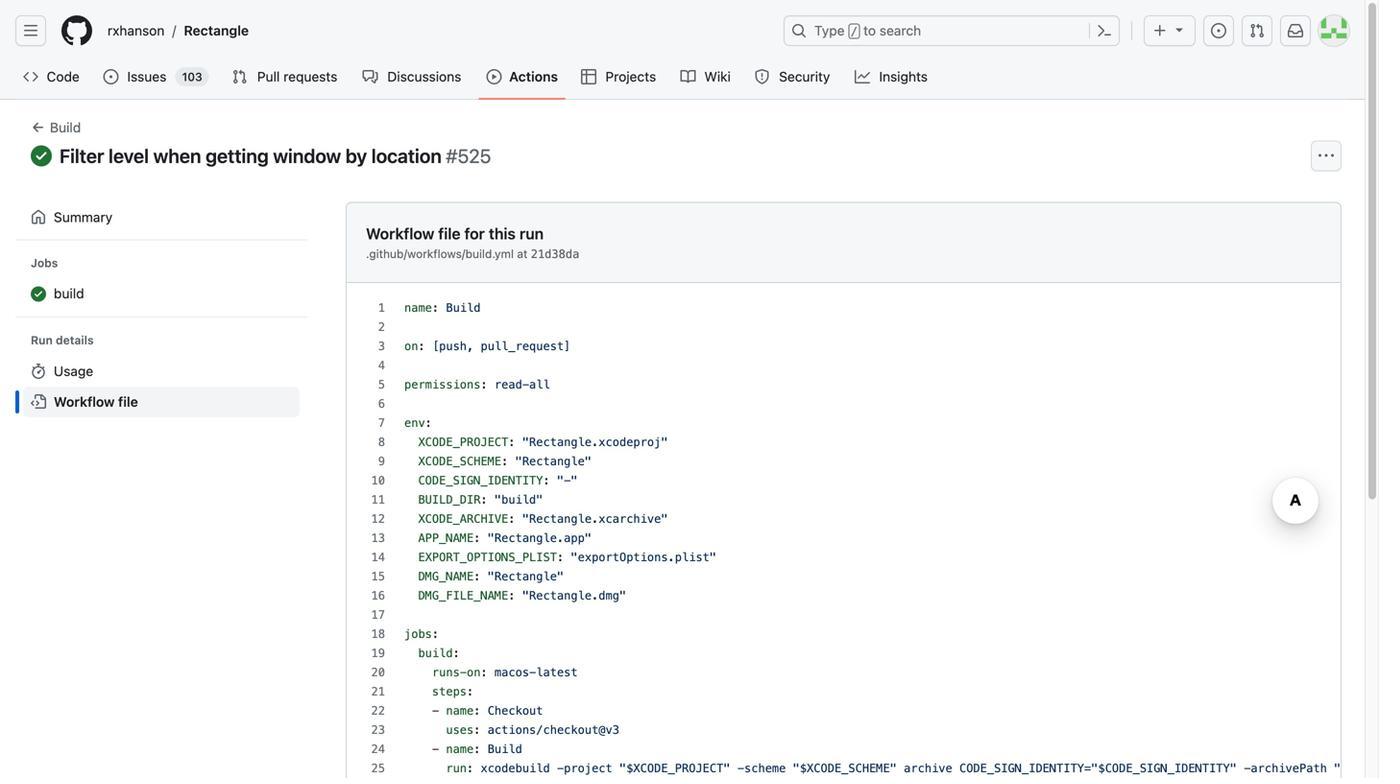 Task type: locate. For each thing, give the bounding box(es) containing it.
: for app_name
[[474, 532, 481, 545]]

1 vertical spatial issue opened image
[[103, 69, 118, 85]]

play image
[[486, 69, 502, 85]]

xcodebuild
[[481, 762, 550, 776]]

workflow up .github/workflows/build.yml on the top left of the page
[[366, 224, 434, 243]]

workflow for workflow file
[[54, 394, 115, 410]]

actions/checkout@v3
[[488, 724, 619, 737]]

0 vertical spatial file
[[438, 224, 461, 243]]

: for run
[[467, 762, 474, 776]]

app_name
[[418, 532, 474, 545]]

: up code_sign_identity : " - "
[[501, 455, 508, 468]]

1 horizontal spatial git pull request image
[[1249, 23, 1265, 38]]

1 horizontal spatial workflow
[[366, 224, 434, 243]]

0 vertical spatial rectangle
[[184, 23, 249, 38]]

when
[[153, 144, 201, 167]]

0 horizontal spatial run
[[446, 762, 467, 776]]

git pull request image for issue opened icon to the left
[[232, 69, 248, 85]]

xcode_archive : " rectangle.xcarchive "
[[418, 513, 668, 526]]

workflow file link
[[23, 387, 300, 418]]

0 vertical spatial name
[[404, 301, 432, 315]]

git pull request image left pull
[[232, 69, 248, 85]]

build
[[50, 120, 81, 135], [446, 301, 481, 315], [488, 743, 522, 757]]

1 vertical spatial name
[[446, 705, 474, 718]]

1 vertical spatial workflow
[[54, 394, 115, 410]]

rectangle.dmg
[[529, 589, 619, 603]]

0 vertical spatial build
[[54, 286, 84, 302]]

0 horizontal spatial build
[[54, 286, 84, 302]]

1 vertical spatial on
[[467, 666, 481, 680]]

issue opened image left issues
[[103, 69, 118, 85]]

jobs
[[31, 256, 58, 270]]

dmg_file_name : " rectangle.dmg "
[[418, 589, 626, 603]]

build up xcodebuild
[[488, 743, 522, 757]]

build_dir : " build "
[[418, 493, 543, 507]]

triangle down image
[[1172, 22, 1187, 37]]

0 vertical spatial workflow
[[366, 224, 434, 243]]

1 vertical spatial build
[[446, 301, 481, 315]]

/ for type
[[851, 25, 858, 38]]

build down code_sign_identity : " - "
[[501, 493, 536, 507]]

: up [push,
[[432, 301, 439, 315]]

: down - name : checkout
[[474, 724, 481, 737]]

to
[[864, 23, 876, 38]]

list
[[100, 15, 772, 46]]

workflow inside run details list
[[54, 394, 115, 410]]

1 horizontal spatial on
[[467, 666, 481, 680]]

jobs
[[404, 628, 432, 641]]

git pull request image left notifications image
[[1249, 23, 1265, 38]]

build up runs-
[[418, 647, 453, 661]]

archive
[[904, 762, 952, 776]]

1 vertical spatial git pull request image
[[232, 69, 248, 85]]

file
[[438, 224, 461, 243], [118, 394, 138, 410]]

: for uses
[[474, 724, 481, 737]]

run : xcodebuild -project "$xcode_project" -scheme "$xcode_scheme" archive code_sign_identity="$code_sign_identity" -archivepath "$build
[[446, 762, 1379, 776]]

macos-
[[495, 666, 536, 680]]

: down rectangle.app
[[557, 551, 564, 564]]

dmg_file_name
[[418, 589, 508, 603]]

for
[[464, 224, 485, 243]]

workflow inside workflow file for this run .github/workflows/build.yml at 21d38da
[[366, 224, 434, 243]]

: for steps
[[467, 685, 474, 699]]

build up [push,
[[446, 301, 481, 315]]

: up - name : checkout
[[467, 685, 474, 699]]

git pull request image
[[1249, 23, 1265, 38], [232, 69, 248, 85]]

issue opened image right triangle down "icon"
[[1211, 23, 1226, 38]]

"$build
[[1334, 762, 1379, 776]]

run details
[[31, 334, 94, 347]]

/ right the 'rxhanson'
[[172, 23, 176, 38]]

comment discussion image
[[363, 69, 378, 85]]

0 horizontal spatial file
[[118, 394, 138, 410]]

wiki
[[704, 69, 731, 85]]

workflow down the usage
[[54, 394, 115, 410]]

run
[[31, 334, 53, 347]]

rectangle down xcode_project : " rectangle.xcodeproj " on the bottom left of the page
[[522, 455, 585, 468]]

0 horizontal spatial git pull request image
[[232, 69, 248, 85]]

/ left to
[[851, 25, 858, 38]]

: up the export_options_plist
[[474, 532, 481, 545]]

usage link
[[23, 357, 300, 387]]

0 horizontal spatial build
[[50, 120, 81, 135]]

file down usage link
[[118, 394, 138, 410]]

filter level when getting window by location #525
[[60, 144, 491, 167]]

2 vertical spatial name
[[446, 743, 474, 757]]

: for xcode_project
[[508, 436, 515, 449]]

: down code_sign_identity
[[481, 493, 488, 507]]

0 vertical spatial on
[[404, 340, 418, 353]]

pull_request]
[[481, 340, 571, 353]]

project
[[564, 762, 613, 776]]

2 horizontal spatial build
[[501, 493, 536, 507]]

0 vertical spatial run
[[520, 224, 544, 243]]

2 horizontal spatial build
[[488, 743, 522, 757]]

book image
[[681, 69, 696, 85]]

issue opened image
[[1211, 23, 1226, 38], [103, 69, 118, 85]]

security link
[[747, 62, 839, 91]]

1 horizontal spatial file
[[438, 224, 461, 243]]

filter
[[60, 144, 104, 167]]

0 vertical spatial build
[[50, 120, 81, 135]]

[push,
[[432, 340, 474, 353]]

graph image
[[855, 69, 870, 85]]

run inside workflow file for this run .github/workflows/build.yml at 21d38da
[[520, 224, 544, 243]]

-
[[564, 474, 571, 488], [432, 705, 439, 718], [432, 743, 439, 757], [557, 762, 564, 776], [737, 762, 744, 776], [1244, 762, 1251, 776]]

0 horizontal spatial issue opened image
[[103, 69, 118, 85]]

: left [push,
[[418, 340, 425, 353]]

env :
[[404, 417, 432, 430]]

: down - name : build
[[467, 762, 474, 776]]

: up the xcode_scheme : " rectangle "
[[508, 436, 515, 449]]

1 vertical spatial rectangle
[[522, 455, 585, 468]]

steps
[[432, 685, 467, 699]]

: down xcode_project : " rectangle.xcodeproj " on the bottom left of the page
[[543, 474, 550, 488]]

: for jobs
[[432, 628, 439, 641]]

export_options_plist : " exportoptions.plist "
[[418, 551, 717, 564]]

: left read-
[[481, 378, 488, 392]]

rxhanson link
[[100, 15, 172, 46]]

on : [push, pull_request]
[[404, 340, 571, 353]]

run up at
[[520, 224, 544, 243]]

name up uses
[[446, 705, 474, 718]]

1 vertical spatial file
[[118, 394, 138, 410]]

requests
[[284, 69, 337, 85]]

: up app_name : " rectangle.app "
[[508, 513, 515, 526]]

command palette image
[[1097, 23, 1112, 38]]

file up '.github/workflows/build.yml' link
[[438, 224, 461, 243]]

file inside workflow file for this run .github/workflows/build.yml at 21d38da
[[438, 224, 461, 243]]

archivepath
[[1251, 762, 1327, 776]]

name down .github/workflows/build.yml on the top left of the page
[[404, 301, 432, 315]]

103
[[182, 70, 202, 84]]

build down jobs
[[54, 286, 84, 302]]

/ inside type / to search
[[851, 25, 858, 38]]

uses
[[446, 724, 474, 737]]

: up xcode_project
[[425, 417, 432, 430]]

#525
[[446, 144, 491, 167]]

on left [push,
[[404, 340, 418, 353]]

xcode_project
[[418, 436, 508, 449]]

/ inside the rxhanson / rectangle
[[172, 23, 176, 38]]

1 horizontal spatial /
[[851, 25, 858, 38]]

search
[[880, 23, 921, 38]]

: up uses
[[474, 705, 481, 718]]

on up the steps : at the left of the page
[[467, 666, 481, 680]]

.github/workflows/build.yml
[[366, 247, 514, 261]]

"$xcode_scheme"
[[793, 762, 897, 776]]

rectangle.app
[[495, 532, 585, 545]]

rectangle up 103
[[184, 23, 249, 38]]

git pull request image inside pull requests link
[[232, 69, 248, 85]]

xcode_project : " rectangle.xcodeproj "
[[418, 436, 668, 449]]

/
[[172, 23, 176, 38], [851, 25, 858, 38]]

"$xcode_project"
[[619, 762, 730, 776]]

name down uses
[[446, 743, 474, 757]]

build right arrow left icon
[[50, 120, 81, 135]]

run down - name : build
[[446, 762, 467, 776]]

0 horizontal spatial on
[[404, 340, 418, 353]]

build
[[54, 286, 84, 302], [501, 493, 536, 507], [418, 647, 453, 661]]

pull requests link
[[224, 62, 347, 91]]

: for name
[[432, 301, 439, 315]]

rectangle.xcarchive
[[529, 513, 661, 526]]

dmg_name : " rectangle "
[[418, 570, 564, 584]]

getting
[[206, 144, 269, 167]]

0 horizontal spatial workflow
[[54, 394, 115, 410]]

arrow left image
[[31, 120, 46, 135]]

0 horizontal spatial /
[[172, 23, 176, 38]]

build_dir
[[418, 493, 481, 507]]

1 vertical spatial run
[[446, 762, 467, 776]]

: for build_dir
[[481, 493, 488, 507]]

2 vertical spatial build
[[418, 647, 453, 661]]

rectangle
[[184, 23, 249, 38], [522, 455, 585, 468], [495, 570, 557, 584]]

21d38da link
[[531, 248, 579, 261]]

0 vertical spatial issue opened image
[[1211, 23, 1226, 38]]

: for env
[[425, 417, 432, 430]]

: down the export_options_plist
[[474, 570, 481, 584]]

table image
[[581, 69, 596, 85]]

0 vertical spatial git pull request image
[[1249, 23, 1265, 38]]

: up build : at the left bottom
[[432, 628, 439, 641]]

"
[[522, 436, 529, 449], [661, 436, 668, 449], [515, 455, 522, 468], [585, 455, 592, 468], [557, 474, 564, 488], [571, 474, 578, 488], [495, 493, 501, 507], [536, 493, 543, 507], [522, 513, 529, 526], [661, 513, 668, 526], [488, 532, 495, 545], [585, 532, 592, 545], [571, 551, 578, 564], [710, 551, 717, 564], [488, 570, 495, 584], [557, 570, 564, 584], [522, 589, 529, 603], [619, 589, 626, 603]]

: for dmg_file_name
[[508, 589, 515, 603]]

rectangle up dmg_file_name : " rectangle.dmg "
[[495, 570, 557, 584]]

/ for rxhanson
[[172, 23, 176, 38]]

2 vertical spatial rectangle
[[495, 570, 557, 584]]

: up runs-
[[453, 647, 460, 661]]

1 horizontal spatial run
[[520, 224, 544, 243]]

steps :
[[432, 685, 474, 699]]

xcode_scheme
[[418, 455, 501, 468]]

: down dmg_name : " rectangle "
[[508, 589, 515, 603]]

file inside run details list
[[118, 394, 138, 410]]

workflow file for this run .github/workflows/build.yml at 21d38da
[[366, 224, 579, 261]]



Task type: describe. For each thing, give the bounding box(es) containing it.
: for code_sign_identity
[[543, 474, 550, 488]]

1 vertical spatial build
[[501, 493, 536, 507]]

permissions
[[404, 378, 481, 392]]

1 horizontal spatial build
[[446, 301, 481, 315]]

name for - name : checkout
[[446, 705, 474, 718]]

issues
[[127, 69, 166, 85]]

all
[[529, 378, 550, 392]]

app_name : " rectangle.app "
[[418, 532, 592, 545]]

list containing rxhanson / rectangle
[[100, 15, 772, 46]]

location
[[371, 144, 442, 167]]

runs-on : macos-latest
[[432, 666, 578, 680]]

dmg_name
[[418, 570, 474, 584]]

2 vertical spatial build
[[488, 743, 522, 757]]

rectangle for dmg_name : " rectangle "
[[495, 570, 557, 584]]

projects
[[605, 69, 656, 85]]

wiki link
[[673, 62, 739, 91]]

workflow for workflow file for this run .github/workflows/build.yml at 21d38da
[[366, 224, 434, 243]]

1 horizontal spatial build
[[418, 647, 453, 661]]

rxhanson
[[108, 23, 165, 38]]

: left macos-
[[481, 666, 488, 680]]

this
[[489, 224, 516, 243]]

: for xcode_archive
[[508, 513, 515, 526]]

code image
[[23, 69, 38, 85]]

: for build
[[453, 647, 460, 661]]

actions link
[[479, 62, 566, 91]]

at
[[517, 247, 528, 261]]

code_sign_identity
[[418, 474, 543, 488]]

name : build
[[404, 301, 481, 315]]

read-
[[495, 378, 529, 392]]

git pull request image for the right issue opened icon
[[1249, 23, 1265, 38]]

usage
[[54, 364, 93, 380]]

summary link
[[23, 202, 300, 233]]

code
[[47, 69, 80, 85]]

1 horizontal spatial issue opened image
[[1211, 23, 1226, 38]]

export_options_plist
[[418, 551, 557, 564]]

rectangle for xcode_scheme : " rectangle "
[[522, 455, 585, 468]]

completed successfully image
[[31, 145, 52, 166]]

runs-
[[432, 666, 467, 680]]

latest
[[536, 666, 578, 680]]

: for on
[[418, 340, 425, 353]]

xcode_archive
[[418, 513, 508, 526]]

: for permissions
[[481, 378, 488, 392]]

workflow file
[[54, 394, 138, 410]]

build inside jobs build
[[54, 286, 84, 302]]

security
[[779, 69, 830, 85]]

build link
[[23, 279, 300, 310]]

: for dmg_name
[[474, 570, 481, 584]]

shield image
[[755, 69, 770, 85]]

plus image
[[1152, 23, 1168, 38]]

uses : actions/checkout@v3
[[446, 724, 619, 737]]

jobs :
[[404, 628, 439, 641]]

xcode_scheme : " rectangle "
[[418, 455, 592, 468]]

jobs build
[[31, 256, 84, 302]]

21d38da
[[531, 248, 579, 261]]

discussions
[[387, 69, 461, 85]]

: down uses
[[474, 743, 481, 757]]

env
[[404, 417, 425, 430]]

code_sign_identity : " - "
[[418, 474, 578, 488]]

- name : build
[[404, 743, 522, 757]]

summary
[[54, 209, 112, 225]]

type / to search
[[814, 23, 921, 38]]

: for xcode_scheme
[[501, 455, 508, 468]]

details
[[56, 334, 94, 347]]

type
[[814, 23, 845, 38]]

discussions link
[[355, 62, 471, 91]]

by
[[346, 144, 367, 167]]

window
[[273, 144, 341, 167]]

name for - name : build
[[446, 743, 474, 757]]

- name : checkout
[[404, 705, 543, 718]]

projects link
[[573, 62, 665, 91]]

checkout
[[488, 705, 543, 718]]

run details list
[[23, 357, 300, 418]]

insights
[[879, 69, 928, 85]]

build :
[[418, 647, 460, 661]]

rectangle link
[[176, 15, 256, 46]]

notifications image
[[1288, 23, 1303, 38]]

build link
[[23, 115, 89, 140]]

insights link
[[847, 62, 937, 91]]

pull
[[257, 69, 280, 85]]

: for export_options_plist
[[557, 551, 564, 564]]

homepage image
[[61, 15, 92, 46]]

rectangle inside the rxhanson / rectangle
[[184, 23, 249, 38]]

level
[[109, 144, 149, 167]]

scheme
[[744, 762, 786, 776]]

file for workflow file
[[118, 394, 138, 410]]

show workflow options image
[[1319, 148, 1334, 164]]

actions
[[509, 69, 558, 85]]

rectangle.xcodeproj
[[529, 436, 661, 449]]

code link
[[15, 62, 88, 91]]

file for workflow file for this run .github/workflows/build.yml at 21d38da
[[438, 224, 461, 243]]



Task type: vqa. For each thing, say whether or not it's contained in the screenshot.


